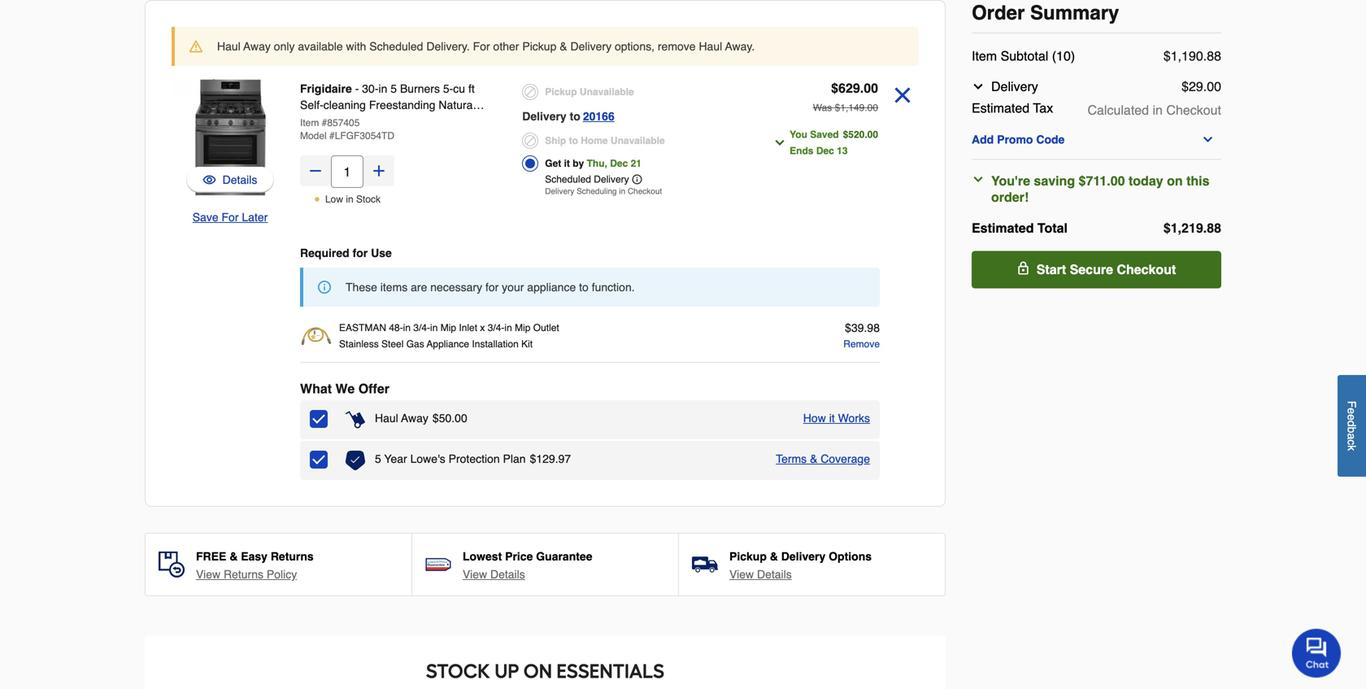 Task type: locate. For each thing, give the bounding box(es) containing it.
1 horizontal spatial details
[[491, 568, 525, 581]]

in right low
[[346, 194, 354, 205]]

dec
[[817, 145, 835, 157], [610, 158, 628, 169]]

gas
[[300, 115, 321, 128], [407, 338, 424, 350]]

item up chevron down image
[[972, 48, 998, 63]]

checkout inside 'button'
[[1117, 262, 1177, 277]]

2 88 from the top
[[1208, 220, 1222, 236]]

checkout right "secure"
[[1117, 262, 1177, 277]]

gas up the model
[[300, 115, 321, 128]]

cu
[[453, 82, 465, 95]]

.00 down 1,149
[[865, 129, 879, 140]]

it for get
[[564, 158, 570, 169]]

away for only
[[244, 40, 271, 53]]

2 vertical spatial pickup
[[730, 550, 767, 563]]

in up steel
[[403, 322, 411, 334]]

x
[[480, 322, 485, 334]]

0 vertical spatial .
[[1204, 48, 1208, 63]]

0 vertical spatial 5
[[391, 82, 397, 95]]

3 view from the left
[[730, 568, 754, 581]]

how it works button
[[804, 410, 871, 426]]

1 horizontal spatial haul
[[375, 412, 399, 425]]

0 vertical spatial for
[[353, 247, 368, 260]]

88 right the 1,190
[[1208, 48, 1222, 63]]

1 vertical spatial .
[[1204, 220, 1208, 236]]

to
[[570, 110, 581, 123], [569, 135, 578, 146], [579, 281, 589, 294]]

1 vertical spatial pickup
[[545, 86, 577, 98]]

in
[[379, 82, 388, 95], [1153, 103, 1163, 118], [620, 187, 626, 196], [346, 194, 354, 205], [403, 322, 411, 334], [430, 322, 438, 334], [505, 322, 512, 334]]

.00 down $ 1,190 . 88
[[1204, 79, 1222, 94]]

away left only on the left of page
[[244, 40, 271, 53]]

0 horizontal spatial details
[[223, 173, 257, 186]]

it inside button
[[830, 412, 835, 425]]

to left function.
[[579, 281, 589, 294]]

.00 up 1,149
[[861, 81, 879, 96]]

estimated
[[972, 100, 1030, 116], [972, 220, 1035, 236]]

1 vertical spatial 88
[[1208, 220, 1222, 236]]

estimated for estimated tax
[[972, 100, 1030, 116]]

pickup inside pickup & delivery options view details
[[730, 550, 767, 563]]

2 horizontal spatial details
[[757, 568, 792, 581]]

view inside free & easy returns view returns policy
[[196, 568, 221, 581]]

gas right steel
[[407, 338, 424, 350]]

$ down the on
[[1164, 220, 1171, 236]]

item #857405 model #lfgf3054td
[[300, 117, 395, 142]]

& inside pickup & delivery options view details
[[770, 550, 779, 563]]

0 horizontal spatial view
[[196, 568, 221, 581]]

(black
[[361, 115, 393, 128]]

low
[[325, 194, 343, 205]]

1 horizontal spatial for
[[486, 281, 499, 294]]

how
[[804, 412, 827, 425]]

view details link for details
[[463, 566, 525, 583]]

$ up "13"
[[843, 129, 849, 140]]

1 vertical spatial item
[[300, 117, 319, 129]]

& for terms & coverage
[[810, 452, 818, 465]]

0 vertical spatial gas
[[300, 115, 321, 128]]

for inside button
[[222, 211, 239, 224]]

gas inside 30-in 5 burners 5-cu ft self-cleaning freestanding natural gas range (black stainless steel)
[[300, 115, 321, 128]]

scheduled
[[370, 40, 423, 53], [545, 174, 591, 185]]

1 horizontal spatial 5
[[391, 82, 397, 95]]

& left options at the bottom
[[770, 550, 779, 563]]

options
[[829, 550, 872, 563]]

2 e from the top
[[1346, 414, 1359, 421]]

3/4- right 48-
[[414, 322, 430, 334]]

1 horizontal spatial item
[[972, 48, 998, 63]]

1 mip from the left
[[441, 322, 456, 334]]

options,
[[615, 40, 655, 53]]

returns up policy
[[271, 550, 314, 563]]

in up freestanding on the top left of page
[[379, 82, 388, 95]]

1 horizontal spatial it
[[830, 412, 835, 425]]

5 up freestanding on the top left of page
[[391, 82, 397, 95]]

lowe's
[[411, 452, 446, 465]]

calculated
[[1088, 103, 1150, 118]]

0 horizontal spatial haul
[[217, 40, 241, 53]]

1 vertical spatial to
[[569, 135, 578, 146]]

88 right 1,219
[[1208, 220, 1222, 236]]

0 vertical spatial pickup
[[523, 40, 557, 53]]

1 vertical spatial dec
[[610, 158, 628, 169]]

gas inside eastman 48-in 3/4-in mip inlet x 3/4-in mip outlet stainless steel gas appliance installation kit
[[407, 338, 424, 350]]

it right how
[[830, 412, 835, 425]]

chevron down image up this
[[1202, 133, 1215, 146]]

remove item image
[[889, 81, 918, 110]]

88
[[1208, 48, 1222, 63], [1208, 220, 1222, 236]]

warning image
[[190, 40, 203, 53]]

it left by
[[564, 158, 570, 169]]

quickview image
[[203, 172, 216, 188]]

view details link
[[463, 566, 525, 583], [730, 566, 792, 583]]

0 horizontal spatial gas
[[300, 115, 321, 128]]

delivery
[[571, 40, 612, 53], [992, 79, 1039, 94], [523, 110, 567, 123], [594, 174, 629, 185], [545, 187, 575, 196], [782, 550, 826, 563]]

1 estimated from the top
[[972, 100, 1030, 116]]

1 vertical spatial it
[[830, 412, 835, 425]]

0 vertical spatial it
[[564, 158, 570, 169]]

2 vertical spatial checkout
[[1117, 262, 1177, 277]]

estimated tax
[[972, 100, 1054, 116]]

for left your
[[486, 281, 499, 294]]

1 vertical spatial stainless
[[339, 338, 379, 350]]

1,190
[[1171, 48, 1204, 63]]

view
[[196, 568, 221, 581], [463, 568, 487, 581], [730, 568, 754, 581]]

.00 up 5 year lowe's protection plan $ 129 . 97
[[452, 412, 468, 425]]

1 vertical spatial gas
[[407, 338, 424, 350]]

you're
[[992, 173, 1031, 188]]

you're saving  $711.00  today on this order! link
[[972, 173, 1216, 205]]

1 vertical spatial stock
[[426, 659, 491, 683]]

haul left away.
[[699, 40, 723, 53]]

item inside item #857405 model #lfgf3054td
[[300, 117, 319, 129]]

remove button
[[844, 336, 880, 352]]

we
[[336, 381, 355, 396]]

0 vertical spatial to
[[570, 110, 581, 123]]

0 vertical spatial stainless
[[396, 115, 442, 128]]

checkout
[[1167, 103, 1222, 118], [628, 187, 662, 196], [1117, 262, 1177, 277]]

21
[[631, 158, 642, 169]]

20166
[[583, 110, 615, 123]]

start
[[1037, 262, 1067, 277]]

add
[[972, 133, 994, 146]]

$ up calculated in checkout
[[1164, 48, 1171, 63]]

for
[[353, 247, 368, 260], [486, 281, 499, 294]]

use
[[371, 247, 392, 260]]

lowest
[[463, 550, 502, 563]]

terms
[[776, 452, 807, 465]]

.
[[1204, 48, 1208, 63], [1204, 220, 1208, 236], [556, 452, 559, 465]]

away.
[[726, 40, 755, 53]]

. right plan
[[556, 452, 559, 465]]

subtotal
[[1001, 48, 1049, 63]]

lowest price guarantee view details
[[463, 550, 593, 581]]

(10)
[[1053, 48, 1076, 63]]

0 horizontal spatial it
[[564, 158, 570, 169]]

chevron down image left you
[[774, 136, 787, 149]]

0 horizontal spatial away
[[244, 40, 271, 53]]

1 vertical spatial returns
[[224, 568, 264, 581]]

view for free & easy returns view returns policy
[[196, 568, 221, 581]]

dec left 21
[[610, 158, 628, 169]]

. for 1,190
[[1204, 48, 1208, 63]]

necessary
[[431, 281, 483, 294]]

haul right warning icon
[[217, 40, 241, 53]]

away left 50
[[401, 412, 429, 425]]

estimated down order!
[[972, 220, 1035, 236]]

2 horizontal spatial chevron down image
[[1202, 133, 1215, 146]]

1 horizontal spatial gas
[[407, 338, 424, 350]]

it for how
[[830, 412, 835, 425]]

0 horizontal spatial chevron down image
[[774, 136, 787, 149]]

0 horizontal spatial 3/4-
[[414, 322, 430, 334]]

stainless inside eastman 48-in 3/4-in mip inlet x 3/4-in mip outlet stainless steel gas appliance installation kit
[[339, 338, 379, 350]]

info image
[[318, 281, 331, 294]]

1 vertical spatial checkout
[[628, 187, 662, 196]]

& right terms
[[810, 452, 818, 465]]

1 horizontal spatial away
[[401, 412, 429, 425]]

1 vertical spatial for
[[222, 211, 239, 224]]

1 horizontal spatial mip
[[515, 322, 531, 334]]

0 horizontal spatial for
[[353, 247, 368, 260]]

. down this
[[1204, 220, 1208, 236]]

b
[[1346, 427, 1359, 433]]

0 vertical spatial stock
[[356, 194, 381, 205]]

e up b
[[1346, 414, 1359, 421]]

stainless down freestanding on the top left of page
[[396, 115, 442, 128]]

29
[[1190, 79, 1204, 94]]

f e e d b a c k
[[1346, 401, 1359, 451]]

item up the model
[[300, 117, 319, 129]]

save for later
[[193, 211, 268, 224]]

1 horizontal spatial 3/4-
[[488, 322, 505, 334]]

1 vertical spatial estimated
[[972, 220, 1035, 236]]

mip up appliance
[[441, 322, 456, 334]]

1 view from the left
[[196, 568, 221, 581]]

promo
[[998, 133, 1034, 146]]

1 horizontal spatial stock
[[426, 659, 491, 683]]

$ 1,190 . 88
[[1164, 48, 1222, 63]]

view inside pickup & delivery options view details
[[730, 568, 754, 581]]

delivery left options at the bottom
[[782, 550, 826, 563]]

0 horizontal spatial for
[[222, 211, 239, 224]]

0 vertical spatial estimated
[[972, 100, 1030, 116]]

estimated for estimated total
[[972, 220, 1035, 236]]

stock inside heading
[[426, 659, 491, 683]]

48-
[[389, 322, 403, 334]]

for left other at left
[[473, 40, 490, 53]]

details button
[[186, 167, 274, 193], [203, 172, 257, 188]]

scheduled down by
[[545, 174, 591, 185]]

$ inside you saved $ 520 .00 ends dec 13
[[843, 129, 849, 140]]

0 vertical spatial scheduled
[[370, 40, 423, 53]]

delivery scheduling in checkout
[[545, 187, 662, 196]]

mip
[[441, 322, 456, 334], [515, 322, 531, 334]]

appliance
[[427, 338, 470, 350]]

0 vertical spatial dec
[[817, 145, 835, 157]]

this
[[1187, 173, 1210, 188]]

0 horizontal spatial dec
[[610, 158, 628, 169]]

3/4-
[[414, 322, 430, 334], [488, 322, 505, 334]]

essentials
[[557, 659, 665, 683]]

1 view details link from the left
[[463, 566, 525, 583]]

48-in 3/4-in mip inlet x 3/4-in mip outlet stainless steel gas appliance installation kit image
[[300, 320, 333, 352]]

pickup & delivery options view details
[[730, 550, 872, 581]]

1 vertical spatial 5
[[375, 452, 381, 465]]

offer
[[359, 381, 390, 396]]

get
[[545, 158, 562, 169]]

dec down saved
[[817, 145, 835, 157]]

in up installation
[[505, 322, 512, 334]]

2 view from the left
[[463, 568, 487, 581]]

& left easy on the bottom left
[[230, 550, 238, 563]]

option group
[[523, 81, 748, 201]]

d
[[1346, 421, 1359, 427]]

terms & coverage
[[776, 452, 871, 465]]

& inside button
[[810, 452, 818, 465]]

2 view details link from the left
[[730, 566, 792, 583]]

free & easy returns view returns policy
[[196, 550, 314, 581]]

haul away $ 50 .00
[[375, 412, 468, 425]]

bullet image
[[314, 196, 321, 203]]

0 vertical spatial returns
[[271, 550, 314, 563]]

2 3/4- from the left
[[488, 322, 505, 334]]

on
[[1168, 173, 1184, 188]]

1 88 from the top
[[1208, 48, 1222, 63]]

for right save
[[222, 211, 239, 224]]

1 horizontal spatial chevron down image
[[972, 173, 985, 186]]

0 horizontal spatial stainless
[[339, 338, 379, 350]]

5 left 'year'
[[375, 452, 381, 465]]

e up d
[[1346, 408, 1359, 414]]

delivery up estimated tax
[[992, 79, 1039, 94]]

calculated in checkout
[[1088, 103, 1222, 118]]

unavailable up 21
[[611, 135, 665, 146]]

1 horizontal spatial stainless
[[396, 115, 442, 128]]

0 horizontal spatial view details link
[[463, 566, 525, 583]]

& inside free & easy returns view returns policy
[[230, 550, 238, 563]]

checkout down info icon
[[628, 187, 662, 196]]

remove
[[844, 338, 880, 350]]

unavailable
[[580, 86, 634, 98], [611, 135, 665, 146]]

0 horizontal spatial returns
[[224, 568, 264, 581]]

1 horizontal spatial view
[[463, 568, 487, 581]]

1 horizontal spatial view details link
[[730, 566, 792, 583]]

haul away filled image
[[346, 410, 365, 430]]

item for item subtotal (10)
[[972, 48, 998, 63]]

$ up 'was'
[[832, 81, 839, 96]]

scheduled right with on the top of page
[[370, 40, 423, 53]]

2 estimated from the top
[[972, 220, 1035, 236]]

away for $
[[401, 412, 429, 425]]

0 vertical spatial 88
[[1208, 48, 1222, 63]]

to left the 20166 at the top left of the page
[[570, 110, 581, 123]]

required
[[300, 247, 350, 260]]

dec inside you saved $ 520 .00 ends dec 13
[[817, 145, 835, 157]]

1 vertical spatial scheduled
[[545, 174, 591, 185]]

unavailable up 20166 button
[[580, 86, 634, 98]]

0 horizontal spatial item
[[300, 117, 319, 129]]

30-in 5 burners 5-cu ft self-cleaning freestanding natural gas range (black stainless steel) image
[[172, 79, 289, 196]]

minus image
[[308, 163, 324, 179]]

chevron down image left 'you're'
[[972, 173, 985, 186]]

to right ship
[[569, 135, 578, 146]]

mip up kit
[[515, 322, 531, 334]]

returns down easy on the bottom left
[[224, 568, 264, 581]]

checkout down the 29
[[1167, 103, 1222, 118]]

2 horizontal spatial view
[[730, 568, 754, 581]]

c
[[1346, 440, 1359, 445]]

saving
[[1034, 173, 1076, 188]]

1 horizontal spatial dec
[[817, 145, 835, 157]]

for
[[473, 40, 490, 53], [222, 211, 239, 224]]

stock down the plus icon
[[356, 194, 381, 205]]

it
[[564, 158, 570, 169], [830, 412, 835, 425]]

stainless inside 30-in 5 burners 5-cu ft self-cleaning freestanding natural gas range (black stainless steel)
[[396, 115, 442, 128]]

required for use
[[300, 247, 392, 260]]

haul right the haul away filled image
[[375, 412, 399, 425]]

ship to home unavailable
[[545, 135, 665, 146]]

stock left up
[[426, 659, 491, 683]]

3/4- right x
[[488, 322, 505, 334]]

view for pickup & delivery options view details
[[730, 568, 754, 581]]

1 horizontal spatial returns
[[271, 550, 314, 563]]

in up appliance
[[430, 322, 438, 334]]

0 horizontal spatial mip
[[441, 322, 456, 334]]

0 vertical spatial for
[[473, 40, 490, 53]]

a
[[1346, 433, 1359, 440]]

1 vertical spatial away
[[401, 412, 429, 425]]

0 vertical spatial away
[[244, 40, 271, 53]]

629
[[839, 81, 861, 96]]

chat invite button image
[[1293, 628, 1343, 678]]

0 vertical spatial item
[[972, 48, 998, 63]]

details inside lowest price guarantee view details
[[491, 568, 525, 581]]

stainless down eastman at the left top of the page
[[339, 338, 379, 350]]

$ down the 1,190
[[1182, 79, 1190, 94]]

0 vertical spatial checkout
[[1167, 103, 1222, 118]]

estimated down chevron down image
[[972, 100, 1030, 116]]

chevron down image inside you're saving  $711.00  today on this order! link
[[972, 173, 985, 186]]

. up $ 29 .00
[[1204, 48, 1208, 63]]

chevron down image
[[1202, 133, 1215, 146], [774, 136, 787, 149], [972, 173, 985, 186]]

cleaning
[[324, 98, 366, 111]]

for left use at the left top of the page
[[353, 247, 368, 260]]



Task type: describe. For each thing, give the bounding box(es) containing it.
pickup for pickup & delivery options view details
[[730, 550, 767, 563]]

2 horizontal spatial haul
[[699, 40, 723, 53]]

you
[[790, 129, 808, 140]]

1 vertical spatial for
[[486, 281, 499, 294]]

Low in Stock number field
[[331, 155, 364, 188]]

in right scheduling
[[620, 187, 626, 196]]

option group containing delivery to
[[523, 81, 748, 201]]

2 vertical spatial .
[[556, 452, 559, 465]]

.00 up '520'
[[865, 102, 879, 114]]

policy
[[267, 568, 297, 581]]

kit
[[522, 338, 533, 350]]

delivery left options,
[[571, 40, 612, 53]]

stock up on essentials heading
[[161, 655, 930, 688]]

on
[[524, 659, 553, 683]]

add promo code
[[972, 133, 1065, 146]]

frigidaire
[[300, 82, 352, 95]]

.00 inside you saved $ 520 .00 ends dec 13
[[865, 129, 879, 140]]

your
[[502, 281, 524, 294]]

block image
[[523, 84, 539, 100]]

2 mip from the left
[[515, 322, 531, 334]]

haul for haul away $ 50 .00
[[375, 412, 399, 425]]

other
[[494, 40, 519, 53]]

summary
[[1031, 2, 1120, 24]]

delivery down get
[[545, 187, 575, 196]]

0 horizontal spatial 5
[[375, 452, 381, 465]]

& up pickup unavailable
[[560, 40, 568, 53]]

f e e d b a c k button
[[1338, 375, 1367, 477]]

1 3/4- from the left
[[414, 322, 430, 334]]

steel)
[[445, 115, 475, 128]]

what
[[300, 381, 332, 396]]

0 horizontal spatial scheduled
[[370, 40, 423, 53]]

range
[[324, 115, 358, 128]]

haul for haul away only available with scheduled delivery. for other pickup & delivery options, remove haul away.
[[217, 40, 241, 53]]

block image
[[523, 133, 539, 149]]

what we offer
[[300, 381, 390, 396]]

steel
[[382, 338, 404, 350]]

delivery inside pickup & delivery options view details
[[782, 550, 826, 563]]

delivery.
[[427, 40, 470, 53]]

coverage
[[821, 452, 871, 465]]

$ right plan
[[530, 452, 537, 465]]

function.
[[592, 281, 635, 294]]

you're saving  $711.00  today on this order!
[[992, 173, 1210, 205]]

delivery up ship
[[523, 110, 567, 123]]

with
[[346, 40, 366, 53]]

secure
[[1070, 262, 1114, 277]]

$ right 'was'
[[835, 102, 841, 114]]

later
[[242, 211, 268, 224]]

info image
[[633, 175, 642, 184]]

year
[[384, 452, 407, 465]]

save
[[193, 211, 219, 224]]

terms & coverage button
[[776, 451, 871, 467]]

0 vertical spatial unavailable
[[580, 86, 634, 98]]

0 horizontal spatial stock
[[356, 194, 381, 205]]

save for later button
[[193, 209, 268, 225]]

start secure checkout
[[1037, 262, 1177, 277]]

5 year lowe's protection plan $ 129 . 97
[[375, 452, 571, 465]]

delivery up delivery scheduling in checkout
[[594, 174, 629, 185]]

pickup for pickup unavailable
[[545, 86, 577, 98]]

secure image
[[1018, 262, 1031, 275]]

appliance
[[527, 281, 576, 294]]

k
[[1346, 445, 1359, 451]]

remove
[[658, 40, 696, 53]]

protection plan filled image
[[346, 451, 365, 470]]

in inside 30-in 5 burners 5-cu ft self-cleaning freestanding natural gas range (black stainless steel)
[[379, 82, 388, 95]]

low in stock
[[325, 194, 381, 205]]

$ 29 .00
[[1182, 79, 1222, 94]]

pickup unavailable
[[545, 86, 634, 98]]

freestanding
[[369, 98, 436, 111]]

& for pickup & delivery options view details
[[770, 550, 779, 563]]

burners
[[400, 82, 440, 95]]

$ up lowe's
[[433, 412, 439, 425]]

520
[[849, 129, 865, 140]]

model
[[300, 130, 327, 142]]

129
[[537, 452, 556, 465]]

total
[[1038, 220, 1068, 236]]

checkout for calculated in checkout
[[1167, 103, 1222, 118]]

5 inside 30-in 5 burners 5-cu ft self-cleaning freestanding natural gas range (black stainless steel)
[[391, 82, 397, 95]]

1 horizontal spatial scheduled
[[545, 174, 591, 185]]

chevron down image
[[972, 80, 985, 93]]

order
[[972, 2, 1025, 24]]

ft
[[469, 82, 475, 95]]

1,149
[[841, 102, 865, 114]]

ends
[[790, 145, 814, 157]]

1 e from the top
[[1346, 408, 1359, 414]]

are
[[411, 281, 427, 294]]

88 for $ 1,190 . 88
[[1208, 48, 1222, 63]]

these
[[346, 281, 377, 294]]

#lfgf3054td
[[330, 130, 395, 142]]

$ 1,219 . 88
[[1164, 220, 1222, 236]]

order!
[[992, 190, 1029, 205]]

you saved $ 520 .00 ends dec 13
[[790, 129, 879, 157]]

guarantee
[[536, 550, 593, 563]]

2 vertical spatial to
[[579, 281, 589, 294]]

only
[[274, 40, 295, 53]]

1 horizontal spatial for
[[473, 40, 490, 53]]

installation
[[472, 338, 519, 350]]

$711.00
[[1079, 173, 1126, 188]]

home
[[581, 135, 608, 146]]

& for free & easy returns view returns policy
[[230, 550, 238, 563]]

stock up on essentials
[[426, 659, 665, 683]]

free
[[196, 550, 226, 563]]

details inside pickup & delivery options view details
[[757, 568, 792, 581]]

1 vertical spatial unavailable
[[611, 135, 665, 146]]

to for home
[[569, 135, 578, 146]]

items
[[381, 281, 408, 294]]

get it by thu, dec 21
[[545, 158, 642, 169]]

in right calculated
[[1153, 103, 1163, 118]]

view details link for view
[[730, 566, 792, 583]]

checkout for start secure checkout
[[1117, 262, 1177, 277]]

plus image
[[371, 163, 387, 179]]

88 for $ 1,219 . 88
[[1208, 220, 1222, 236]]

ship
[[545, 135, 566, 146]]

delivery to 20166
[[523, 110, 615, 123]]

was
[[813, 102, 833, 114]]

add promo code link
[[972, 133, 1222, 146]]

to for 20166
[[570, 110, 581, 123]]

. for 1,219
[[1204, 220, 1208, 236]]

30-in 5 burners 5-cu ft self-cleaning freestanding natural gas range (black stainless steel)
[[300, 82, 476, 128]]

frigidaire -
[[300, 82, 362, 95]]

up
[[495, 659, 520, 683]]

item for item #857405 model #lfgf3054td
[[300, 117, 319, 129]]

self-
[[300, 98, 324, 111]]

$39.98 remove
[[844, 321, 880, 350]]

view returns policy link
[[196, 566, 297, 583]]

view inside lowest price guarantee view details
[[463, 568, 487, 581]]

tax
[[1034, 100, 1054, 116]]

natural
[[439, 98, 476, 111]]

item subtotal (10)
[[972, 48, 1076, 63]]



Task type: vqa. For each thing, say whether or not it's contained in the screenshot.
Indoor
no



